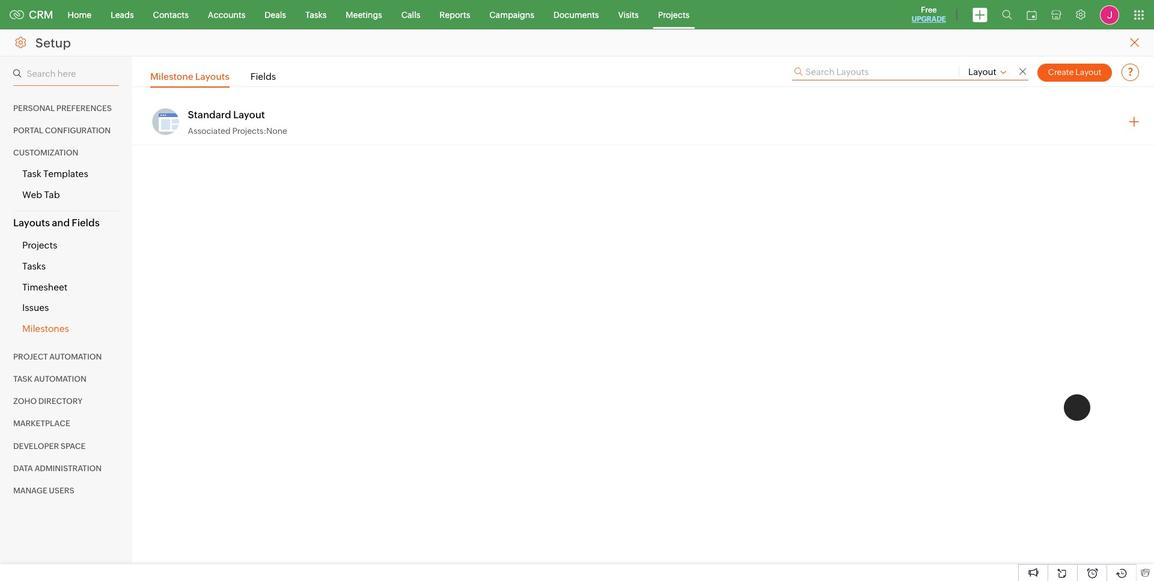 Task type: vqa. For each thing, say whether or not it's contained in the screenshot.
Ask Zia
no



Task type: describe. For each thing, give the bounding box(es) containing it.
meetings
[[346, 10, 382, 20]]

reports
[[440, 10, 470, 20]]

tasks link
[[296, 0, 336, 29]]

search image
[[1002, 10, 1012, 20]]

visits
[[618, 10, 639, 20]]

projects link
[[648, 0, 699, 29]]

crm
[[29, 8, 53, 21]]

upgrade
[[912, 15, 946, 23]]

calendar image
[[1027, 10, 1037, 20]]

accounts link
[[198, 0, 255, 29]]

deals
[[265, 10, 286, 20]]

documents
[[554, 10, 599, 20]]

home
[[68, 10, 91, 20]]

free upgrade
[[912, 5, 946, 23]]



Task type: locate. For each thing, give the bounding box(es) containing it.
contacts link
[[143, 0, 198, 29]]

calls link
[[392, 0, 430, 29]]

deals link
[[255, 0, 296, 29]]

contacts
[[153, 10, 189, 20]]

search element
[[995, 0, 1020, 29]]

leads
[[111, 10, 134, 20]]

projects
[[658, 10, 690, 20]]

create menu image
[[973, 8, 988, 22]]

campaigns
[[489, 10, 534, 20]]

free
[[921, 5, 937, 14]]

crm link
[[10, 8, 53, 21]]

leads link
[[101, 0, 143, 29]]

home link
[[58, 0, 101, 29]]

visits link
[[609, 0, 648, 29]]

tasks
[[305, 10, 327, 20]]

profile element
[[1093, 0, 1127, 29]]

calls
[[401, 10, 420, 20]]

create menu element
[[965, 0, 995, 29]]

accounts
[[208, 10, 245, 20]]

documents link
[[544, 0, 609, 29]]

profile image
[[1100, 5, 1119, 24]]

campaigns link
[[480, 0, 544, 29]]

meetings link
[[336, 0, 392, 29]]

reports link
[[430, 0, 480, 29]]



